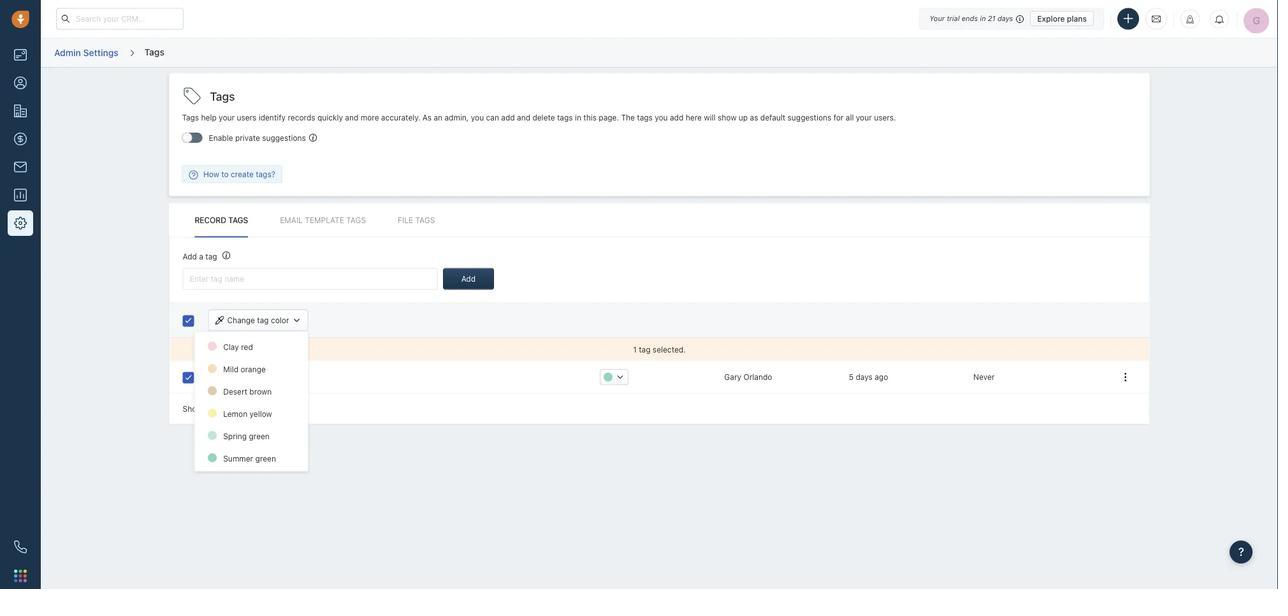Task type: describe. For each thing, give the bounding box(es) containing it.
template
[[305, 216, 344, 225]]

how to create tags?
[[203, 170, 275, 179]]

showing 1 - 1 of 1
[[183, 404, 246, 413]]

explore plans
[[1038, 14, 1087, 23]]

ends
[[962, 14, 978, 23]]

add a tag
[[183, 252, 217, 261]]

red
[[241, 342, 253, 351]]

change tag color button
[[208, 310, 308, 331]]

how
[[203, 170, 219, 179]]

1 you from the left
[[471, 113, 484, 122]]

2 add from the left
[[670, 113, 684, 122]]

spring green
[[223, 432, 269, 441]]

records
[[288, 113, 315, 122]]

-
[[221, 404, 225, 413]]

change tag color button
[[208, 310, 308, 331]]

trial
[[947, 14, 960, 23]]

phone image
[[14, 541, 27, 554]]

buy
[[244, 373, 257, 382]]

more
[[361, 113, 379, 122]]

green for spring green
[[249, 432, 269, 441]]

accurately.
[[381, 113, 421, 122]]

your trial ends in 21 days
[[930, 14, 1013, 23]]

desert
[[223, 387, 247, 396]]

0 horizontal spatial suggestions
[[262, 134, 306, 143]]

delete
[[533, 113, 555, 122]]

admin settings link
[[54, 43, 119, 63]]

yellow
[[249, 409, 272, 418]]

explore plans link
[[1031, 11, 1094, 26]]

admin settings
[[54, 47, 118, 58]]

phone element
[[8, 534, 33, 560]]

add button
[[443, 268, 494, 290]]

when users add a tag, the crm will only suggest tags the user has created, plus default tags image
[[309, 134, 317, 142]]

tags?
[[256, 170, 275, 179]]

create
[[231, 170, 254, 179]]

your
[[930, 14, 945, 23]]

file
[[398, 216, 413, 225]]

1 tags from the left
[[557, 113, 573, 122]]

tags right record
[[228, 216, 248, 225]]

the
[[621, 113, 635, 122]]

how to create tags? link
[[183, 169, 282, 180]]

this
[[584, 113, 597, 122]]

lemon yellow
[[223, 409, 272, 418]]

2 tags from the left
[[637, 113, 653, 122]]

2 you from the left
[[655, 113, 668, 122]]

enable private suggestions
[[209, 134, 306, 143]]

change tag color
[[227, 316, 289, 325]]

lemon
[[223, 409, 247, 418]]

identify
[[259, 113, 286, 122]]

will
[[704, 113, 716, 122]]

2 your from the left
[[856, 113, 872, 122]]

ago
[[875, 373, 889, 382]]

3 1 from the left
[[242, 404, 246, 413]]

admin,
[[445, 113, 469, 122]]

1 add from the left
[[501, 113, 515, 122]]

email template tags link
[[280, 204, 366, 237]]

summer
[[223, 454, 253, 463]]

a
[[199, 252, 203, 261]]

tags right the file
[[415, 216, 435, 225]]

can
[[486, 113, 499, 122]]

send email image
[[1152, 14, 1161, 24]]

clay
[[223, 342, 239, 351]]

as
[[423, 113, 432, 122]]

tags left help at the top left of the page
[[182, 113, 199, 122]]

tags help your users identify records quickly and more accurately. as an admin, you can add and delete tags in this page. the tags you add here will show up as default suggestions for all your users.
[[182, 113, 896, 122]]

users.
[[874, 113, 896, 122]]

private
[[235, 134, 260, 143]]

spring
[[223, 432, 247, 441]]

Enter tag name text field
[[183, 268, 438, 290]]

2 and from the left
[[517, 113, 531, 122]]

add for add
[[461, 274, 476, 283]]



Task type: locate. For each thing, give the bounding box(es) containing it.
file tags link
[[398, 204, 435, 237]]

1 vertical spatial tag
[[257, 316, 269, 325]]

1 vertical spatial days
[[856, 373, 873, 382]]

tag left color
[[257, 316, 269, 325]]

green right summer
[[255, 454, 276, 463]]

0 vertical spatial to
[[221, 170, 229, 179]]

0 vertical spatial in
[[980, 14, 986, 23]]

0 vertical spatial suggestions
[[788, 113, 832, 122]]

1 1 from the left
[[216, 404, 219, 413]]

1 right of
[[242, 404, 246, 413]]

email
[[280, 216, 303, 225]]

days right 21
[[998, 14, 1013, 23]]

0 horizontal spatial tag
[[206, 252, 217, 261]]

1 horizontal spatial days
[[998, 14, 1013, 23]]

1 horizontal spatial to
[[234, 373, 241, 382]]

1 horizontal spatial your
[[856, 113, 872, 122]]

settings
[[83, 47, 118, 58]]

1
[[216, 404, 219, 413], [227, 404, 231, 413], [242, 404, 246, 413]]

0 vertical spatial add
[[183, 252, 197, 261]]

gary
[[725, 373, 742, 382]]

0 horizontal spatial add
[[183, 252, 197, 261]]

1 horizontal spatial and
[[517, 113, 531, 122]]

plans
[[1067, 14, 1087, 23]]

to for buy
[[234, 373, 241, 382]]

add left 'here'
[[670, 113, 684, 122]]

suggestions left for in the right top of the page
[[788, 113, 832, 122]]

gary orlando
[[725, 373, 773, 382]]

showing
[[183, 404, 213, 413]]

tags right delete
[[557, 113, 573, 122]]

all
[[846, 113, 854, 122]]

1 right -
[[227, 404, 231, 413]]

2 1 from the left
[[227, 404, 231, 413]]

1 your from the left
[[219, 113, 235, 122]]

up
[[739, 113, 748, 122]]

0 horizontal spatial tags
[[557, 113, 573, 122]]

0 horizontal spatial in
[[575, 113, 582, 122]]

1 vertical spatial add
[[461, 274, 476, 283]]

color
[[271, 316, 289, 325]]

users
[[237, 113, 257, 122]]

record
[[195, 216, 226, 225]]

2 horizontal spatial 1
[[242, 404, 246, 413]]

0 horizontal spatial and
[[345, 113, 359, 122]]

tag inside change tag color button
[[257, 316, 269, 325]]

tags down search your crm... text box
[[145, 46, 164, 57]]

you left can
[[471, 113, 484, 122]]

quickly
[[318, 113, 343, 122]]

tags
[[557, 113, 573, 122], [637, 113, 653, 122]]

your right help at the top left of the page
[[219, 113, 235, 122]]

likely
[[211, 373, 232, 382]]

add for add a tag
[[183, 252, 197, 261]]

1 left -
[[216, 404, 219, 413]]

5
[[849, 373, 854, 382]]

mild
[[223, 365, 238, 374]]

0 vertical spatial tag
[[206, 252, 217, 261]]

your
[[219, 113, 235, 122], [856, 113, 872, 122]]

and left more
[[345, 113, 359, 122]]

0 horizontal spatial to
[[221, 170, 229, 179]]

mild orange
[[223, 365, 266, 374]]

you left 'here'
[[655, 113, 668, 122]]

freshworks switcher image
[[14, 570, 27, 582]]

likely to buy
[[211, 373, 257, 382]]

file tags
[[398, 216, 435, 225]]

1 vertical spatial suggestions
[[262, 134, 306, 143]]

an
[[434, 113, 443, 122]]

in left this
[[575, 113, 582, 122]]

tags right template at the left of page
[[346, 216, 366, 225]]

of
[[233, 404, 240, 413]]

1 horizontal spatial you
[[655, 113, 668, 122]]

suggestions down identify
[[262, 134, 306, 143]]

0 horizontal spatial you
[[471, 113, 484, 122]]

help
[[201, 113, 217, 122]]

clay red
[[223, 342, 253, 351]]

tag
[[206, 252, 217, 261], [257, 316, 269, 325]]

days
[[998, 14, 1013, 23], [856, 373, 873, 382]]

never
[[974, 373, 995, 382]]

suggestions
[[788, 113, 832, 122], [262, 134, 306, 143]]

brown
[[249, 387, 272, 396]]

0 vertical spatial green
[[249, 432, 269, 441]]

1 horizontal spatial in
[[980, 14, 986, 23]]

orange
[[240, 365, 266, 374]]

and left delete
[[517, 113, 531, 122]]

desert brown
[[223, 387, 272, 396]]

summer green
[[223, 454, 276, 463]]

default
[[761, 113, 786, 122]]

green for summer green
[[255, 454, 276, 463]]

1 vertical spatial green
[[255, 454, 276, 463]]

enable
[[209, 134, 233, 143]]

1 vertical spatial to
[[234, 373, 241, 382]]

add
[[501, 113, 515, 122], [670, 113, 684, 122]]

page.
[[599, 113, 619, 122]]

green down yellow
[[249, 432, 269, 441]]

record tags link
[[195, 204, 248, 237]]

add inside button
[[461, 274, 476, 283]]

days right 5
[[856, 373, 873, 382]]

21
[[988, 14, 996, 23]]

for
[[834, 113, 844, 122]]

0 horizontal spatial days
[[856, 373, 873, 382]]

add
[[183, 252, 197, 261], [461, 274, 476, 283]]

tags up help at the top left of the page
[[210, 89, 235, 103]]

as
[[750, 113, 759, 122]]

you
[[471, 113, 484, 122], [655, 113, 668, 122]]

your right the 'all' in the top right of the page
[[856, 113, 872, 122]]

add right can
[[501, 113, 515, 122]]

1 horizontal spatial add
[[670, 113, 684, 122]]

record tags
[[195, 216, 248, 225]]

change
[[227, 316, 255, 325]]

explore
[[1038, 14, 1065, 23]]

admin
[[54, 47, 81, 58]]

here
[[686, 113, 702, 122]]

email template tags
[[280, 216, 366, 225]]

tag right a
[[206, 252, 217, 261]]

1 horizontal spatial add
[[461, 274, 476, 283]]

and
[[345, 113, 359, 122], [517, 113, 531, 122]]

0 horizontal spatial your
[[219, 113, 235, 122]]

0 horizontal spatial 1
[[216, 404, 219, 413]]

5 days ago
[[849, 373, 889, 382]]

to right how in the top left of the page
[[221, 170, 229, 179]]

1 horizontal spatial tags
[[637, 113, 653, 122]]

tags
[[145, 46, 164, 57], [210, 89, 235, 103], [182, 113, 199, 122], [228, 216, 248, 225], [346, 216, 366, 225], [415, 216, 435, 225]]

Search your CRM... text field
[[56, 8, 184, 30]]

tags right the
[[637, 113, 653, 122]]

show
[[718, 113, 737, 122]]

1 vertical spatial in
[[575, 113, 582, 122]]

to for create
[[221, 170, 229, 179]]

orlando
[[744, 373, 773, 382]]

1 horizontal spatial suggestions
[[788, 113, 832, 122]]

to
[[221, 170, 229, 179], [234, 373, 241, 382]]

in left 21
[[980, 14, 986, 23]]

0 vertical spatial days
[[998, 14, 1013, 23]]

in
[[980, 14, 986, 23], [575, 113, 582, 122]]

to left buy
[[234, 373, 241, 382]]

1 horizontal spatial 1
[[227, 404, 231, 413]]

0 horizontal spatial add
[[501, 113, 515, 122]]

1 horizontal spatial tag
[[257, 316, 269, 325]]

1 and from the left
[[345, 113, 359, 122]]

green
[[249, 432, 269, 441], [255, 454, 276, 463]]



Task type: vqa. For each thing, say whether or not it's contained in the screenshot.
the bottom the Sales
no



